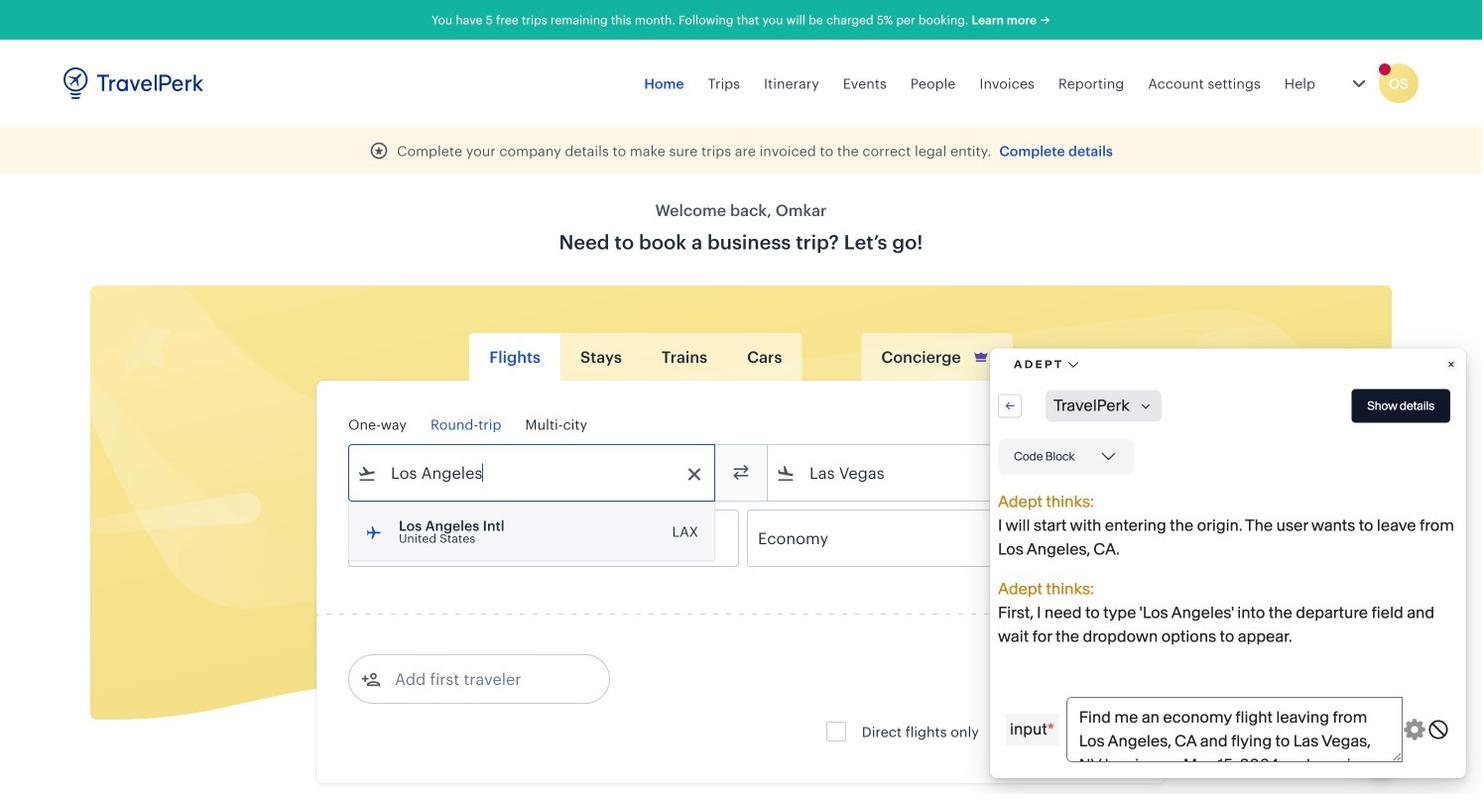 Task type: describe. For each thing, give the bounding box(es) containing it.
Return text field
[[495, 511, 598, 567]]

Depart text field
[[377, 511, 480, 567]]



Task type: locate. For each thing, give the bounding box(es) containing it.
To search field
[[796, 457, 1108, 489]]

Add first traveler search field
[[381, 664, 588, 696]]

From search field
[[377, 457, 689, 489]]



